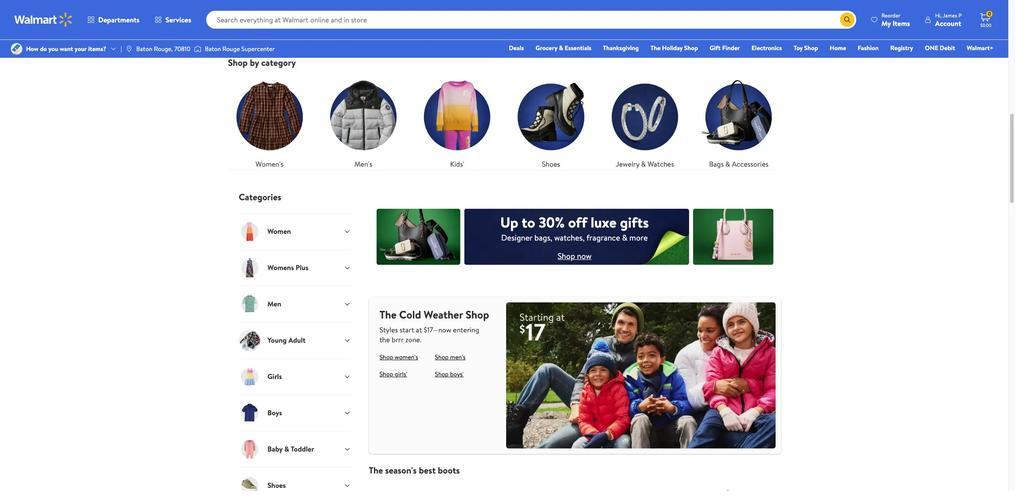 Task type: describe. For each thing, give the bounding box(es) containing it.
& for toddler
[[284, 445, 289, 454]]

shop left boys' on the left bottom of the page
[[435, 370, 449, 379]]

& for essentials
[[559, 43, 563, 52]]

women's
[[395, 353, 418, 362]]

fragrance
[[586, 232, 620, 244]]

you
[[48, 44, 58, 53]]

deals
[[509, 43, 524, 52]]

women's link
[[228, 75, 311, 169]]

fashion link
[[854, 43, 883, 53]]

shop boys' link
[[435, 370, 464, 379]]

james
[[943, 11, 957, 19]]

the season's best boots
[[369, 465, 460, 477]]

season's
[[385, 465, 417, 477]]

 image for how
[[11, 43, 22, 55]]

walmart+
[[967, 43, 994, 52]]

grocery & essentials link
[[532, 43, 595, 53]]

shop right the holiday
[[684, 43, 698, 52]]

shop down baton rouge supercenter
[[228, 57, 248, 69]]

$0.00
[[981, 22, 992, 28]]

shop by category
[[228, 57, 296, 69]]

list containing shop now
[[223, 0, 786, 46]]

weather
[[424, 307, 463, 322]]

my
[[882, 18, 891, 28]]

debit
[[940, 43, 955, 52]]

boys
[[267, 408, 282, 418]]

shop up "deals" "link"
[[524, 28, 538, 37]]

womens plus
[[267, 263, 308, 273]]

boys button
[[239, 395, 351, 431]]

registry link
[[886, 43, 917, 53]]

$17—now
[[424, 325, 451, 335]]

gift
[[710, 43, 721, 52]]

gift finder link
[[706, 43, 744, 53]]

supercenter
[[241, 44, 275, 53]]

rouge
[[222, 44, 240, 53]]

departments button
[[80, 9, 147, 30]]

& inside up to 30% off luxe gifts designer bags, watches, fragrance & more
[[622, 232, 628, 244]]

bags,
[[535, 232, 552, 244]]

at
[[416, 325, 422, 335]]

bags & accessories
[[709, 159, 769, 169]]

services button
[[147, 9, 199, 30]]

women
[[267, 227, 291, 236]]

items
[[893, 18, 910, 28]]

how do you want your items?
[[26, 44, 106, 53]]

boys'
[[450, 370, 464, 379]]

baton for baton rouge supercenter
[[205, 44, 221, 53]]

young
[[267, 336, 287, 345]]

reorder my items
[[882, 11, 910, 28]]

womens
[[267, 263, 294, 273]]

one debit
[[925, 43, 955, 52]]

the holiday shop link
[[647, 43, 702, 53]]

shoes for shoes link
[[542, 159, 560, 169]]

young adult
[[267, 336, 306, 345]]

men button
[[239, 286, 351, 322]]

men
[[267, 299, 281, 309]]

womens plus button
[[239, 250, 351, 286]]

start
[[400, 325, 414, 335]]

shop girls'
[[380, 370, 407, 379]]

shop women's link
[[380, 353, 418, 362]]

the
[[380, 335, 390, 345]]

baton rouge supercenter
[[205, 44, 275, 53]]

hi, james p account
[[935, 11, 962, 28]]

zone.
[[405, 335, 421, 345]]

men's
[[450, 353, 466, 362]]

p
[[959, 11, 962, 19]]

home link
[[826, 43, 850, 53]]

entering
[[453, 325, 479, 335]]

off
[[568, 213, 587, 232]]

shop right toy
[[804, 43, 818, 52]]

shop up the supercenter
[[243, 28, 257, 37]]

shop left girls'
[[380, 370, 393, 379]]

one
[[925, 43, 938, 52]]

shop down watches,
[[558, 251, 575, 262]]

services
[[166, 15, 191, 25]]

account
[[935, 18, 961, 28]]

bags
[[709, 159, 724, 169]]

reorder
[[882, 11, 901, 19]]

electronics
[[752, 43, 782, 52]]

baton rouge, 70810
[[136, 44, 190, 53]]



Task type: locate. For each thing, give the bounding box(es) containing it.
the up 'styles'
[[380, 307, 397, 322]]

2 list from the top
[[223, 68, 786, 169]]

the inside the cold weather shop styles start at $17—now entering the brrr zone.
[[380, 307, 397, 322]]

registry
[[890, 43, 913, 52]]

& right "jewelry"
[[641, 159, 646, 169]]

shop now list item
[[223, 0, 504, 46], [504, 0, 786, 46]]

2 vertical spatial the
[[369, 465, 383, 477]]

deals link
[[505, 43, 528, 53]]

to
[[522, 213, 535, 232]]

watches,
[[554, 232, 585, 244]]

bags & accessories link
[[697, 75, 780, 169]]

the cold weather shop styles start at $17—now entering the brrr zone.
[[380, 307, 489, 345]]

0
[[988, 10, 991, 18]]

best
[[419, 465, 436, 477]]

luxe
[[591, 213, 617, 232]]

shop now for shop now link corresponding to second the shop now list item from the left
[[524, 28, 551, 37]]

category
[[261, 57, 296, 69]]

women's
[[256, 159, 284, 169]]

& inside dropdown button
[[284, 445, 289, 454]]

shop down the
[[380, 353, 393, 362]]

shop now down watches,
[[558, 251, 592, 262]]

shop
[[243, 28, 257, 37], [524, 28, 538, 37], [684, 43, 698, 52], [804, 43, 818, 52], [228, 57, 248, 69], [558, 251, 575, 262], [466, 307, 489, 322], [380, 353, 393, 362], [435, 353, 449, 362], [380, 370, 393, 379], [435, 370, 449, 379]]

0 vertical spatial the
[[651, 43, 661, 52]]

holiday
[[662, 43, 683, 52]]

shoes button
[[239, 467, 351, 491]]

thanksgiving
[[603, 43, 639, 52]]

girls
[[267, 372, 282, 382]]

shop left men's
[[435, 353, 449, 362]]

0 horizontal spatial  image
[[11, 43, 22, 55]]

& right bags
[[726, 159, 730, 169]]

baton left rouge,
[[136, 44, 152, 53]]

1 vertical spatial the
[[380, 307, 397, 322]]

baton for baton rouge, 70810
[[136, 44, 152, 53]]

shoes inside list
[[542, 159, 560, 169]]

Search search field
[[206, 11, 856, 29]]

shop men's
[[435, 353, 466, 362]]

gift finder
[[710, 43, 740, 52]]

items?
[[88, 44, 106, 53]]

 image for baton
[[194, 44, 201, 53]]

styles
[[380, 325, 398, 335]]

shoes inside dropdown button
[[267, 481, 286, 491]]

girls'
[[395, 370, 407, 379]]

men's
[[354, 159, 372, 169]]

2 horizontal spatial now
[[577, 251, 592, 262]]

2 horizontal spatial shop now
[[558, 251, 592, 262]]

1 horizontal spatial shoes
[[542, 159, 560, 169]]

categories
[[239, 191, 281, 203]]

0 horizontal spatial shop now
[[243, 28, 269, 37]]

boots
[[438, 465, 460, 477]]

0 horizontal spatial now
[[258, 28, 269, 37]]

baby & toddler
[[267, 445, 314, 454]]

shop girls' link
[[380, 370, 407, 379]]

want
[[60, 44, 73, 53]]

electronics link
[[748, 43, 786, 53]]

 image
[[125, 45, 133, 52]]

now for second the shop now list item from the left
[[540, 28, 551, 37]]

baton left rouge
[[205, 44, 221, 53]]

& for watches
[[641, 159, 646, 169]]

home
[[830, 43, 846, 52]]

departments
[[98, 15, 139, 25]]

0 vertical spatial list
[[223, 0, 786, 46]]

search icon image
[[844, 16, 851, 23]]

shoes
[[542, 159, 560, 169], [267, 481, 286, 491]]

toddler
[[291, 445, 314, 454]]

jewelry
[[616, 159, 640, 169]]

the holiday shop
[[651, 43, 698, 52]]

jewelry & watches link
[[603, 75, 687, 169]]

1 horizontal spatial shop now
[[524, 28, 551, 37]]

essentials
[[565, 43, 591, 52]]

cold
[[399, 307, 421, 322]]

young adult button
[[239, 322, 351, 359]]

women button
[[239, 213, 351, 250]]

& left more
[[622, 232, 628, 244]]

shop now link for second the shop now list item from the left
[[510, 0, 780, 39]]

do
[[40, 44, 47, 53]]

 image left how
[[11, 43, 22, 55]]

 image
[[11, 43, 22, 55], [194, 44, 201, 53]]

now
[[258, 28, 269, 37], [540, 28, 551, 37], [577, 251, 592, 262]]

0 vertical spatial shoes
[[542, 159, 560, 169]]

up to 30% off luxe gifts designer bags, watches, fragrance & more
[[500, 213, 649, 244]]

1 shop now list item from the left
[[223, 0, 504, 46]]

|
[[121, 44, 122, 53]]

watches
[[648, 159, 674, 169]]

finder
[[722, 43, 740, 52]]

now up the supercenter
[[258, 28, 269, 37]]

list
[[223, 0, 786, 46], [223, 68, 786, 169]]

30%
[[539, 213, 565, 232]]

toy shop
[[794, 43, 818, 52]]

designer
[[501, 232, 533, 244]]

accessories
[[732, 159, 769, 169]]

1 vertical spatial shoes
[[267, 481, 286, 491]]

thanksgiving link
[[599, 43, 643, 53]]

shop women's
[[380, 353, 418, 362]]

shop now link for second the shop now list item from the right
[[228, 0, 499, 39]]

& inside "link"
[[641, 159, 646, 169]]

fashion
[[858, 43, 879, 52]]

now for second the shop now list item from the right
[[258, 28, 269, 37]]

the left the holiday
[[651, 43, 661, 52]]

1 horizontal spatial now
[[540, 28, 551, 37]]

shop up entering
[[466, 307, 489, 322]]

0 $0.00
[[981, 10, 992, 28]]

toy
[[794, 43, 803, 52]]

toy shop link
[[790, 43, 822, 53]]

the for season's
[[369, 465, 383, 477]]

the left the season's
[[369, 465, 383, 477]]

hi,
[[935, 11, 942, 19]]

& right grocery on the top of the page
[[559, 43, 563, 52]]

shop inside the cold weather shop styles start at $17—now entering the brrr zone.
[[466, 307, 489, 322]]

by
[[250, 57, 259, 69]]

1 list from the top
[[223, 0, 786, 46]]

1 horizontal spatial  image
[[194, 44, 201, 53]]

& for accessories
[[726, 159, 730, 169]]

the for holiday
[[651, 43, 661, 52]]

shop now up the supercenter
[[243, 28, 269, 37]]

1 vertical spatial list
[[223, 68, 786, 169]]

kids'
[[450, 159, 464, 169]]

Walmart Site-Wide search field
[[206, 11, 856, 29]]

shop now for second the shop now list item from the right's shop now link
[[243, 28, 269, 37]]

& right baby
[[284, 445, 289, 454]]

list containing women's
[[223, 68, 786, 169]]

0 horizontal spatial baton
[[136, 44, 152, 53]]

 image right 70810 at the left top of page
[[194, 44, 201, 53]]

2 baton from the left
[[205, 44, 221, 53]]

2 shop now list item from the left
[[504, 0, 786, 46]]

now up grocery on the top of the page
[[540, 28, 551, 37]]

now down watches,
[[577, 251, 592, 262]]

0 horizontal spatial shoes
[[267, 481, 286, 491]]

shoes link
[[510, 75, 593, 169]]

shop now link
[[228, 0, 499, 39], [510, 0, 780, 39], [558, 251, 592, 262]]

men's link
[[322, 75, 405, 169]]

luxe image
[[376, 198, 773, 276]]

grocery
[[536, 43, 557, 52]]

walmart image
[[14, 13, 73, 27]]

70810
[[174, 44, 190, 53]]

shoes for shoes dropdown button
[[267, 481, 286, 491]]

gifts
[[620, 213, 649, 232]]

baby & toddler button
[[239, 431, 351, 467]]

your
[[75, 44, 87, 53]]

1 horizontal spatial baton
[[205, 44, 221, 53]]

1 baton from the left
[[136, 44, 152, 53]]

shop now up grocery on the top of the page
[[524, 28, 551, 37]]

the for cold
[[380, 307, 397, 322]]

plus
[[296, 263, 308, 273]]



Task type: vqa. For each thing, say whether or not it's contained in the screenshot.
now for 2nd shop now LIST ITEM from right
yes



